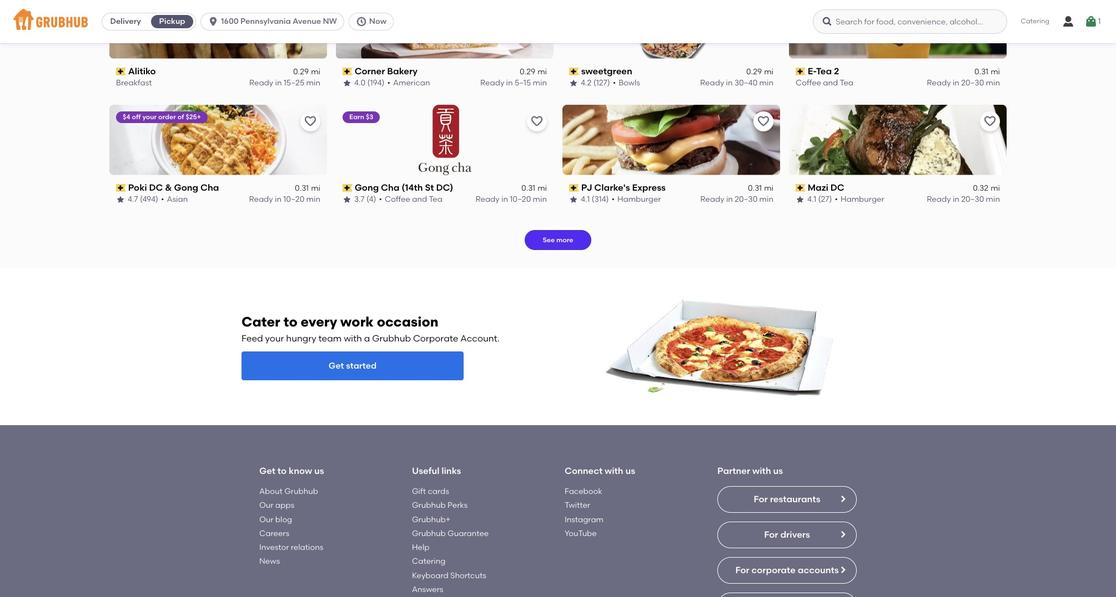 Task type: locate. For each thing, give the bounding box(es) containing it.
pj clarke's express
[[581, 182, 666, 193]]

0.29 for corner bakery
[[520, 67, 535, 77]]

save this restaurant image down 5–15
[[530, 115, 544, 128]]

4.1 down pj on the top right of page
[[581, 195, 590, 204]]

• american
[[387, 78, 430, 88]]

subscription pass image
[[116, 184, 126, 192], [343, 184, 352, 192], [796, 184, 805, 192]]

subscription pass image up breakfast
[[116, 68, 126, 75]]

for down partner with us on the bottom of page
[[754, 495, 768, 505]]

1 horizontal spatial gong
[[355, 182, 379, 193]]

to
[[284, 314, 297, 330], [278, 467, 287, 477]]

help link
[[412, 544, 429, 553]]

1 vertical spatial our
[[259, 516, 273, 525]]

sweetgreen
[[581, 66, 632, 76]]

• right (127)
[[613, 78, 616, 88]]

min for gong cha (14th st dc)
[[533, 195, 547, 204]]

right image
[[838, 495, 847, 504], [838, 531, 847, 540]]

2 dc from the left
[[830, 182, 844, 193]]

right image inside for restaurants 'link'
[[838, 495, 847, 504]]

to for know
[[278, 467, 287, 477]]

started
[[346, 361, 377, 372]]

alitiko
[[128, 66, 156, 76]]

youtube
[[565, 530, 597, 539]]

1 horizontal spatial 4.1
[[807, 195, 816, 204]]

pennsylvania
[[240, 17, 291, 26]]

2 horizontal spatial svg image
[[1085, 15, 1098, 28]]

0 vertical spatial catering
[[1021, 17, 1049, 25]]

for inside 'link'
[[754, 495, 768, 505]]

2 4.1 from the left
[[807, 195, 816, 204]]

2 0.29 from the left
[[520, 67, 535, 77]]

grubhub inside cater to every work occasion feed your hungry team with a grubhub corporate account.
[[372, 334, 411, 344]]

2 horizontal spatial with
[[752, 467, 771, 477]]

to left know
[[278, 467, 287, 477]]

&
[[165, 182, 172, 193]]

get left started
[[329, 361, 344, 372]]

svg image inside now button
[[356, 16, 367, 27]]

4.1 left (27)
[[807, 195, 816, 204]]

0 horizontal spatial cha
[[200, 182, 219, 193]]

20–30
[[961, 78, 984, 88], [735, 195, 757, 204], [961, 195, 984, 204]]

coffee down e-
[[796, 78, 821, 88]]

1 10–20 from the left
[[283, 195, 304, 204]]

grubhub down grubhub+ link
[[412, 530, 446, 539]]

0 horizontal spatial save this restaurant image
[[304, 115, 317, 128]]

(4)
[[366, 195, 376, 204]]

grubhub down the gift cards link
[[412, 502, 446, 511]]

catering inside button
[[1021, 17, 1049, 25]]

for left corporate
[[735, 566, 749, 576]]

0.29 mi for alitiko
[[293, 67, 320, 77]]

0.31 for pj clarke's express
[[748, 184, 762, 193]]

10–20
[[283, 195, 304, 204], [510, 195, 531, 204]]

subscription pass image for mazi dc
[[796, 184, 805, 192]]

svg image
[[1062, 15, 1075, 28], [1085, 15, 1098, 28], [208, 16, 219, 27]]

0 horizontal spatial 10–20
[[283, 195, 304, 204]]

svg image
[[356, 16, 367, 27], [822, 16, 833, 27]]

0 horizontal spatial svg image
[[356, 16, 367, 27]]

save this restaurant button for pj clarke's express
[[753, 111, 773, 131]]

subscription pass image for corner bakery
[[343, 68, 352, 75]]

coffee down the gong cha (14th st dc)
[[385, 195, 410, 204]]

subscription pass image left e-
[[796, 68, 805, 75]]

• coffee and tea
[[379, 195, 442, 204]]

1 • hamburger from the left
[[612, 195, 661, 204]]

0 horizontal spatial 0.29
[[293, 67, 309, 77]]

2 save this restaurant image from the left
[[530, 115, 544, 128]]

for corporate accounts link
[[717, 558, 857, 585]]

1600 pennsylvania avenue nw button
[[200, 13, 349, 31]]

and down 2 at the right top of page
[[823, 78, 838, 88]]

facebook twitter instagram youtube
[[565, 487, 604, 539]]

0.29 mi for sweetgreen
[[746, 67, 773, 77]]

2 hamburger from the left
[[841, 195, 884, 204]]

0 vertical spatial our
[[259, 502, 273, 511]]

get to know us
[[259, 467, 324, 477]]

star icon image for gong cha (14th st dc)
[[343, 196, 351, 204]]

min for mazi dc
[[986, 195, 1000, 204]]

connect
[[565, 467, 603, 477]]

0 horizontal spatial tea
[[429, 195, 442, 204]]

alitiko logo image
[[109, 0, 327, 59]]

0 horizontal spatial your
[[142, 113, 157, 121]]

mi for e-tea 2
[[991, 67, 1000, 77]]

e-tea 2
[[808, 66, 839, 76]]

for left drivers
[[764, 530, 778, 541]]

1 horizontal spatial • hamburger
[[835, 195, 884, 204]]

ready in 10–20 min for gong cha (14th st dc)
[[476, 195, 547, 204]]

to up hungry
[[284, 314, 297, 330]]

get up about at the left bottom
[[259, 467, 275, 477]]

bowls
[[619, 78, 640, 88]]

e-tea 2 logo image
[[789, 0, 1007, 59]]

cha left (14th
[[381, 182, 399, 193]]

0 horizontal spatial svg image
[[208, 16, 219, 27]]

pj
[[581, 182, 592, 193]]

min for pj clarke's express
[[759, 195, 773, 204]]

subscription pass image left sweetgreen
[[569, 68, 579, 75]]

0 horizontal spatial gong
[[174, 182, 198, 193]]

save this restaurant image for pj clarke's express
[[757, 115, 770, 128]]

dc left &
[[149, 182, 163, 193]]

star icon image left 4.0
[[343, 79, 351, 88]]

avenue
[[293, 17, 321, 26]]

1 hamburger from the left
[[617, 195, 661, 204]]

svg image up e-tea 2
[[822, 16, 833, 27]]

1 horizontal spatial coffee
[[796, 78, 821, 88]]

in for corner bakery
[[506, 78, 513, 88]]

1 0.29 from the left
[[293, 67, 309, 77]]

cater to every work occasion feed your hungry team with a grubhub corporate account.
[[242, 314, 500, 344]]

1600 pennsylvania avenue nw
[[221, 17, 337, 26]]

and down (14th
[[412, 195, 427, 204]]

2 horizontal spatial us
[[773, 467, 783, 477]]

1 ready in 10–20 min from the left
[[249, 195, 320, 204]]

your down cater
[[265, 334, 284, 344]]

0 vertical spatial your
[[142, 113, 157, 121]]

subscription pass image left pj on the top right of page
[[569, 184, 579, 192]]

• right (27)
[[835, 195, 838, 204]]

mi
[[311, 67, 320, 77], [538, 67, 547, 77], [764, 67, 773, 77], [991, 67, 1000, 77], [311, 184, 320, 193], [538, 184, 547, 193], [764, 184, 773, 193], [991, 184, 1000, 193]]

3 us from the left
[[773, 467, 783, 477]]

1 horizontal spatial cha
[[381, 182, 399, 193]]

your inside cater to every work occasion feed your hungry team with a grubhub corporate account.
[[265, 334, 284, 344]]

• down corner bakery
[[387, 78, 390, 88]]

1 0.29 mi from the left
[[293, 67, 320, 77]]

for corporate accounts
[[735, 566, 839, 576]]

with right connect
[[605, 467, 623, 477]]

1 horizontal spatial get
[[329, 361, 344, 372]]

work
[[340, 314, 374, 330]]

2 vertical spatial for
[[735, 566, 749, 576]]

0 horizontal spatial 4.1
[[581, 195, 590, 204]]

0.29 up 5–15
[[520, 67, 535, 77]]

save this restaurant image
[[304, 0, 317, 11], [983, 0, 997, 11], [757, 115, 770, 128], [983, 115, 997, 128]]

mi for corner bakery
[[538, 67, 547, 77]]

earn
[[349, 113, 364, 121]]

hungry
[[286, 334, 316, 344]]

1 right image from the top
[[838, 495, 847, 504]]

2 ready in 10–20 min from the left
[[476, 195, 547, 204]]

star icon image left 3.7
[[343, 196, 351, 204]]

1 horizontal spatial 0.29
[[520, 67, 535, 77]]

0 horizontal spatial ready in 10–20 min
[[249, 195, 320, 204]]

• hamburger for dc
[[835, 195, 884, 204]]

• hamburger
[[612, 195, 661, 204], [835, 195, 884, 204]]

star icon image left 4.2
[[569, 79, 578, 88]]

min
[[306, 78, 320, 88], [533, 78, 547, 88], [759, 78, 773, 88], [986, 78, 1000, 88], [306, 195, 320, 204], [533, 195, 547, 204], [759, 195, 773, 204], [986, 195, 1000, 204]]

your right off on the top left of the page
[[142, 113, 157, 121]]

3 0.29 from the left
[[746, 67, 762, 77]]

4.0 (194)
[[354, 78, 384, 88]]

ready in 15–25 min
[[249, 78, 320, 88]]

ready in 10–20 min
[[249, 195, 320, 204], [476, 195, 547, 204]]

useful links
[[412, 467, 461, 477]]

1 horizontal spatial catering
[[1021, 17, 1049, 25]]

for drivers link
[[717, 522, 857, 549]]

us right connect
[[625, 467, 635, 477]]

1 our from the top
[[259, 502, 273, 511]]

news link
[[259, 558, 280, 567]]

gong up '3.7 (4)'
[[355, 182, 379, 193]]

save this restaurant button
[[300, 0, 320, 15], [980, 0, 1000, 15], [300, 111, 320, 131], [527, 111, 547, 131], [753, 111, 773, 131], [980, 111, 1000, 131]]

our down about at the left bottom
[[259, 502, 273, 511]]

0.29 mi for corner bakery
[[520, 67, 547, 77]]

0 horizontal spatial catering
[[412, 558, 445, 567]]

dc for poki
[[149, 182, 163, 193]]

useful
[[412, 467, 439, 477]]

1 gong from the left
[[174, 182, 198, 193]]

our up careers link
[[259, 516, 273, 525]]

2 subscription pass image from the left
[[343, 184, 352, 192]]

star icon image left 4.7
[[116, 196, 125, 204]]

1 vertical spatial for
[[764, 530, 778, 541]]

in for poki dc & gong cha
[[275, 195, 281, 204]]

• for gong cha (14th st dc)
[[379, 195, 382, 204]]

2 horizontal spatial 0.29 mi
[[746, 67, 773, 77]]

4.1
[[581, 195, 590, 204], [807, 195, 816, 204]]

investor
[[259, 544, 289, 553]]

0.29 mi up '15–25'
[[293, 67, 320, 77]]

2 us from the left
[[625, 467, 635, 477]]

1 horizontal spatial 10–20
[[510, 195, 531, 204]]

us right know
[[314, 467, 324, 477]]

us for connect with us
[[625, 467, 635, 477]]

svg image inside 1 button
[[1085, 15, 1098, 28]]

with left a
[[344, 334, 362, 344]]

1 button
[[1085, 12, 1101, 32]]

0.31 mi for e-tea 2
[[974, 67, 1000, 77]]

right image right restaurants
[[838, 495, 847, 504]]

star icon image
[[343, 79, 351, 88], [569, 79, 578, 88], [116, 196, 125, 204], [343, 196, 351, 204], [569, 196, 578, 204], [796, 196, 805, 204]]

1 dc from the left
[[149, 182, 163, 193]]

ready for alitiko
[[249, 78, 273, 88]]

mi for poki dc & gong cha
[[311, 184, 320, 193]]

1 horizontal spatial your
[[265, 334, 284, 344]]

see
[[543, 237, 555, 245]]

1 vertical spatial right image
[[838, 531, 847, 540]]

svg image for 1
[[1085, 15, 1098, 28]]

with right partner
[[752, 467, 771, 477]]

0.29 mi up 30–40
[[746, 67, 773, 77]]

0.31 for gong cha (14th st dc)
[[521, 184, 535, 193]]

star icon image left 4.1 (27)
[[796, 196, 805, 204]]

• for mazi dc
[[835, 195, 838, 204]]

min for e-tea 2
[[986, 78, 1000, 88]]

and
[[823, 78, 838, 88], [412, 195, 427, 204]]

partner
[[717, 467, 750, 477]]

1 horizontal spatial 0.29 mi
[[520, 67, 547, 77]]

subscription pass image for pj clarke's express
[[569, 184, 579, 192]]

min for corner bakery
[[533, 78, 547, 88]]

2 horizontal spatial subscription pass image
[[796, 184, 805, 192]]

to inside cater to every work occasion feed your hungry team with a grubhub corporate account.
[[284, 314, 297, 330]]

careers
[[259, 530, 289, 539]]

right image up right image
[[838, 531, 847, 540]]

grubhub down know
[[284, 487, 318, 497]]

0 vertical spatial right image
[[838, 495, 847, 504]]

• hamburger right (27)
[[835, 195, 884, 204]]

save this restaurant button for e-tea 2
[[980, 0, 1000, 15]]

• hamburger down express
[[612, 195, 661, 204]]

grubhub guarantee link
[[412, 530, 489, 539]]

cha
[[200, 182, 219, 193], [381, 182, 399, 193]]

1 vertical spatial to
[[278, 467, 287, 477]]

grubhub
[[372, 334, 411, 344], [284, 487, 318, 497], [412, 502, 446, 511], [412, 530, 446, 539]]

ready for pj clarke's express
[[700, 195, 724, 204]]

hamburger right (27)
[[841, 195, 884, 204]]

0.29 up '15–25'
[[293, 67, 309, 77]]

pj clarke's express logo image
[[562, 105, 780, 175]]

2
[[834, 66, 839, 76]]

hamburger down express
[[617, 195, 661, 204]]

cha right &
[[200, 182, 219, 193]]

gong up asian
[[174, 182, 198, 193]]

right image for for restaurants
[[838, 495, 847, 504]]

save this restaurant image down '15–25'
[[304, 115, 317, 128]]

subscription pass image for e-tea 2
[[796, 68, 805, 75]]

1 horizontal spatial tea
[[816, 66, 832, 76]]

•
[[387, 78, 390, 88], [613, 78, 616, 88], [161, 195, 164, 204], [379, 195, 382, 204], [612, 195, 615, 204], [835, 195, 838, 204]]

(127)
[[593, 78, 610, 88]]

in for sweetgreen
[[726, 78, 733, 88]]

1 vertical spatial get
[[259, 467, 275, 477]]

gong
[[174, 182, 198, 193], [355, 182, 379, 193]]

with for partner
[[752, 467, 771, 477]]

min for poki dc & gong cha
[[306, 195, 320, 204]]

get started link
[[242, 352, 464, 381]]

tea
[[816, 66, 832, 76], [840, 78, 853, 88], [429, 195, 442, 204]]

10–20 for poki dc & gong cha
[[283, 195, 304, 204]]

2 0.29 mi from the left
[[520, 67, 547, 77]]

0 horizontal spatial dc
[[149, 182, 163, 193]]

0 horizontal spatial subscription pass image
[[116, 184, 126, 192]]

right image inside for drivers link
[[838, 531, 847, 540]]

$3
[[366, 113, 373, 121]]

1 save this restaurant image from the left
[[304, 115, 317, 128]]

3 0.29 mi from the left
[[746, 67, 773, 77]]

svg image inside 1600 pennsylvania avenue nw button
[[208, 16, 219, 27]]

0.29 up 30–40
[[746, 67, 762, 77]]

1 horizontal spatial dc
[[830, 182, 844, 193]]

2 10–20 from the left
[[510, 195, 531, 204]]

account.
[[460, 334, 500, 344]]

1 4.1 from the left
[[581, 195, 590, 204]]

dc up (27)
[[830, 182, 844, 193]]

0 vertical spatial for
[[754, 495, 768, 505]]

0 horizontal spatial coffee
[[385, 195, 410, 204]]

• right (4)
[[379, 195, 382, 204]]

0.29 for alitiko
[[293, 67, 309, 77]]

1 horizontal spatial hamburger
[[841, 195, 884, 204]]

2 right image from the top
[[838, 531, 847, 540]]

0 vertical spatial get
[[329, 361, 344, 372]]

• down clarke's at the top of the page
[[612, 195, 615, 204]]

us up for restaurants
[[773, 467, 783, 477]]

0 horizontal spatial with
[[344, 334, 362, 344]]

1 subscription pass image from the left
[[116, 184, 126, 192]]

0 horizontal spatial hamburger
[[617, 195, 661, 204]]

1 horizontal spatial and
[[823, 78, 838, 88]]

svg image left now
[[356, 16, 367, 27]]

our
[[259, 502, 273, 511], [259, 516, 273, 525]]

1 vertical spatial tea
[[840, 78, 853, 88]]

star icon image left 4.1 (314) at the top of page
[[569, 196, 578, 204]]

dc
[[149, 182, 163, 193], [830, 182, 844, 193]]

subscription pass image
[[116, 68, 126, 75], [343, 68, 352, 75], [569, 68, 579, 75], [796, 68, 805, 75], [569, 184, 579, 192]]

1 cha from the left
[[200, 182, 219, 193]]

2 • hamburger from the left
[[835, 195, 884, 204]]

3 subscription pass image from the left
[[796, 184, 805, 192]]

0 horizontal spatial • hamburger
[[612, 195, 661, 204]]

0.29 mi up 5–15
[[520, 67, 547, 77]]

mi for alitiko
[[311, 67, 320, 77]]

shortcuts
[[450, 572, 486, 581]]

with for connect
[[605, 467, 623, 477]]

subscription pass image left the corner
[[343, 68, 352, 75]]

1 horizontal spatial svg image
[[822, 16, 833, 27]]

2 horizontal spatial 0.29
[[746, 67, 762, 77]]

0 horizontal spatial 0.29 mi
[[293, 67, 320, 77]]

every
[[301, 314, 337, 330]]

1 horizontal spatial with
[[605, 467, 623, 477]]

links
[[442, 467, 461, 477]]

0 horizontal spatial get
[[259, 467, 275, 477]]

get
[[329, 361, 344, 372], [259, 467, 275, 477]]

1 horizontal spatial us
[[625, 467, 635, 477]]

mi for sweetgreen
[[764, 67, 773, 77]]

us for partner with us
[[773, 467, 783, 477]]

for drivers
[[764, 530, 810, 541]]

1 horizontal spatial save this restaurant image
[[530, 115, 544, 128]]

0 horizontal spatial us
[[314, 467, 324, 477]]

restaurants
[[770, 495, 820, 505]]

1 horizontal spatial subscription pass image
[[343, 184, 352, 192]]

catering inside the gift cards grubhub perks grubhub+ grubhub guarantee help catering keyboard shortcuts answers
[[412, 558, 445, 567]]

1 horizontal spatial ready in 10–20 min
[[476, 195, 547, 204]]

nw
[[323, 17, 337, 26]]

for
[[754, 495, 768, 505], [764, 530, 778, 541], [735, 566, 749, 576]]

• right the (494)
[[161, 195, 164, 204]]

ready for sweetgreen
[[700, 78, 724, 88]]

1 vertical spatial and
[[412, 195, 427, 204]]

1 vertical spatial catering
[[412, 558, 445, 567]]

grubhub down the occasion
[[372, 334, 411, 344]]

e-
[[808, 66, 816, 76]]

(194)
[[367, 78, 384, 88]]

4.1 for pj clarke's express
[[581, 195, 590, 204]]

1 vertical spatial your
[[265, 334, 284, 344]]

(14th
[[402, 182, 423, 193]]

• for poki dc & gong cha
[[161, 195, 164, 204]]

0 vertical spatial to
[[284, 314, 297, 330]]

1 us from the left
[[314, 467, 324, 477]]

1 svg image from the left
[[356, 16, 367, 27]]

save this restaurant image
[[304, 115, 317, 128], [530, 115, 544, 128]]

grubhub+
[[412, 516, 450, 525]]



Task type: vqa. For each thing, say whether or not it's contained in the screenshot.
Mazi DC save this restaurant button
yes



Task type: describe. For each thing, give the bounding box(es) containing it.
delivery button
[[102, 13, 149, 31]]

facebook link
[[565, 487, 602, 497]]

ready for mazi dc
[[927, 195, 951, 204]]

0.29 for sweetgreen
[[746, 67, 762, 77]]

ready for e-tea 2
[[927, 78, 951, 88]]

poki dc & gong cha
[[128, 182, 219, 193]]

answers
[[412, 586, 443, 595]]

0.31 for e-tea 2
[[974, 67, 988, 77]]

2 our from the top
[[259, 516, 273, 525]]

right image for for drivers
[[838, 531, 847, 540]]

hamburger for clarke's
[[617, 195, 661, 204]]

15–25
[[284, 78, 304, 88]]

perks
[[448, 502, 468, 511]]

1
[[1098, 17, 1101, 26]]

• for corner bakery
[[387, 78, 390, 88]]

get for get started
[[329, 361, 344, 372]]

sweetgreen logo image
[[562, 0, 780, 59]]

instagram link
[[565, 516, 604, 525]]

save this restaurant image for alitiko
[[304, 0, 317, 11]]

0 vertical spatial and
[[823, 78, 838, 88]]

for for for restaurants
[[754, 495, 768, 505]]

20–30 for 2
[[961, 78, 984, 88]]

star icon image for pj clarke's express
[[569, 196, 578, 204]]

min for sweetgreen
[[759, 78, 773, 88]]

clarke's
[[594, 182, 630, 193]]

blog
[[275, 516, 292, 525]]

team
[[318, 334, 342, 344]]

in for pj clarke's express
[[726, 195, 733, 204]]

save this restaurant image for cha
[[304, 115, 317, 128]]

save this restaurant image for dc)
[[530, 115, 544, 128]]

2 svg image from the left
[[822, 16, 833, 27]]

ready for gong cha (14th st dc)
[[476, 195, 500, 204]]

2 cha from the left
[[381, 182, 399, 193]]

4.1 (314)
[[581, 195, 609, 204]]

ready for poki dc & gong cha
[[249, 195, 273, 204]]

0 horizontal spatial and
[[412, 195, 427, 204]]

know
[[289, 467, 312, 477]]

2 horizontal spatial tea
[[840, 78, 853, 88]]

• for pj clarke's express
[[612, 195, 615, 204]]

subscription pass image for alitiko
[[116, 68, 126, 75]]

corner
[[355, 66, 385, 76]]

Search for food, convenience, alcohol... search field
[[813, 9, 1007, 34]]

pickup
[[159, 17, 185, 26]]

1 vertical spatial coffee
[[385, 195, 410, 204]]

0.31 mi for poki dc & gong cha
[[295, 184, 320, 193]]

relations
[[291, 544, 323, 553]]

twitter link
[[565, 502, 590, 511]]

right image
[[838, 566, 847, 575]]

keyboard shortcuts link
[[412, 572, 486, 581]]

youtube link
[[565, 530, 597, 539]]

• asian
[[161, 195, 188, 204]]

twitter
[[565, 502, 590, 511]]

more
[[556, 237, 573, 245]]

corporate
[[752, 566, 796, 576]]

pickup button
[[149, 13, 196, 31]]

20–30 for express
[[735, 195, 757, 204]]

subscription pass image for sweetgreen
[[569, 68, 579, 75]]

1 horizontal spatial svg image
[[1062, 15, 1075, 28]]

4.7
[[128, 195, 138, 204]]

star icon image for sweetgreen
[[569, 79, 578, 88]]

star icon image for corner bakery
[[343, 79, 351, 88]]

0 vertical spatial tea
[[816, 66, 832, 76]]

dc for mazi
[[830, 182, 844, 193]]

for for for drivers
[[764, 530, 778, 541]]

ready in 10–20 min for poki dc & gong cha
[[249, 195, 320, 204]]

get for get to know us
[[259, 467, 275, 477]]

• bowls
[[613, 78, 640, 88]]

ready in 20–30 min for 2
[[927, 78, 1000, 88]]

2 vertical spatial tea
[[429, 195, 442, 204]]

delivery
[[110, 17, 141, 26]]

ready in 30–40 min
[[700, 78, 773, 88]]

$4 off your order of $25+
[[123, 113, 201, 121]]

30–40
[[735, 78, 757, 88]]

coffee and tea
[[796, 78, 853, 88]]

express
[[632, 182, 666, 193]]

4.2 (127)
[[581, 78, 610, 88]]

for restaurants
[[754, 495, 820, 505]]

0.31 mi for gong cha (14th st dc)
[[521, 184, 547, 193]]

poki
[[128, 182, 147, 193]]

gift
[[412, 487, 426, 497]]

save this restaurant button for alitiko
[[300, 0, 320, 15]]

hamburger for dc
[[841, 195, 884, 204]]

0.31 mi for pj clarke's express
[[748, 184, 773, 193]]

for for for corporate accounts
[[735, 566, 749, 576]]

about grubhub link
[[259, 487, 318, 497]]

in for alitiko
[[275, 78, 282, 88]]

main navigation navigation
[[0, 0, 1116, 43]]

a
[[364, 334, 370, 344]]

1600
[[221, 17, 239, 26]]

10–20 for gong cha (14th st dc)
[[510, 195, 531, 204]]

save this restaurant image for e-tea 2
[[983, 0, 997, 11]]

corporate
[[413, 334, 458, 344]]

connect with us
[[565, 467, 635, 477]]

ready in 20–30 min for express
[[700, 195, 773, 204]]

american
[[393, 78, 430, 88]]

dc)
[[436, 182, 453, 193]]

earn $3
[[349, 113, 373, 121]]

0 vertical spatial coffee
[[796, 78, 821, 88]]

accounts
[[798, 566, 839, 576]]

corner bakery
[[355, 66, 418, 76]]

cater
[[242, 314, 280, 330]]

drivers
[[780, 530, 810, 541]]

ready for corner bakery
[[480, 78, 504, 88]]

about grubhub our apps our blog careers investor relations news
[[259, 487, 323, 567]]

mi for pj clarke's express
[[764, 184, 773, 193]]

occasion
[[377, 314, 438, 330]]

cards
[[428, 487, 449, 497]]

corner bakery logo image
[[336, 0, 554, 59]]

star icon image for mazi dc
[[796, 196, 805, 204]]

0.32 mi
[[973, 184, 1000, 193]]

our apps link
[[259, 502, 294, 511]]

subscription pass image for gong cha (14th st dc)
[[343, 184, 352, 192]]

min for alitiko
[[306, 78, 320, 88]]

grubhub inside about grubhub our apps our blog careers investor relations news
[[284, 487, 318, 497]]

mazi dc logo image
[[789, 105, 1007, 175]]

0.32
[[973, 184, 988, 193]]

svg image for 1600 pennsylvania avenue nw
[[208, 16, 219, 27]]

in for e-tea 2
[[953, 78, 959, 88]]

see more
[[543, 237, 573, 245]]

news
[[259, 558, 280, 567]]

4.0
[[354, 78, 365, 88]]

• for sweetgreen
[[613, 78, 616, 88]]

save this restaurant image for mazi dc
[[983, 115, 997, 128]]

in for gong cha (14th st dc)
[[501, 195, 508, 204]]

get started
[[329, 361, 377, 372]]

in for mazi dc
[[953, 195, 959, 204]]

3.7 (4)
[[354, 195, 376, 204]]

4.1 for mazi dc
[[807, 195, 816, 204]]

careers link
[[259, 530, 289, 539]]

help
[[412, 544, 429, 553]]

gong cha (14th st dc) logo image
[[418, 105, 471, 175]]

0.31 for poki dc & gong cha
[[295, 184, 309, 193]]

see more button
[[525, 231, 591, 251]]

(27)
[[818, 195, 832, 204]]

mi for gong cha (14th st dc)
[[538, 184, 547, 193]]

(314)
[[592, 195, 609, 204]]

subscription pass image for poki dc & gong cha
[[116, 184, 126, 192]]

2 gong from the left
[[355, 182, 379, 193]]

4.7 (494)
[[128, 195, 158, 204]]

our blog link
[[259, 516, 292, 525]]

with inside cater to every work occasion feed your hungry team with a grubhub corporate account.
[[344, 334, 362, 344]]

facebook
[[565, 487, 602, 497]]

grubhub perks link
[[412, 502, 468, 511]]

save this restaurant button for mazi dc
[[980, 111, 1000, 131]]

• hamburger for clarke's
[[612, 195, 661, 204]]

(494)
[[140, 195, 158, 204]]

st
[[425, 182, 434, 193]]

mi for mazi dc
[[991, 184, 1000, 193]]

bakery
[[387, 66, 418, 76]]

grubhub+ link
[[412, 516, 450, 525]]

of
[[178, 113, 184, 121]]

to for every
[[284, 314, 297, 330]]

instagram
[[565, 516, 604, 525]]

mazi dc
[[808, 182, 844, 193]]

star icon image for poki dc & gong cha
[[116, 196, 125, 204]]

poki dc & gong cha logo image
[[109, 105, 327, 175]]



